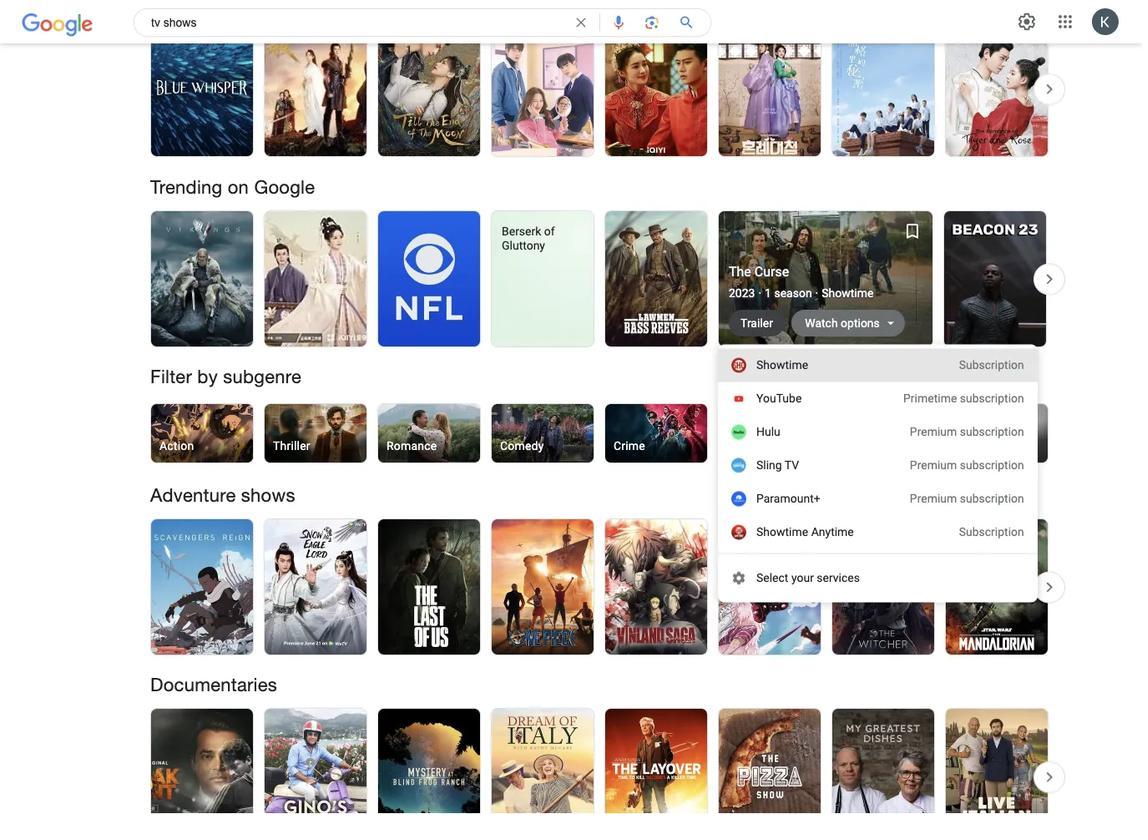 Task type: locate. For each thing, give the bounding box(es) containing it.
adventure
[[150, 484, 236, 505]]

menu
[[718, 345, 1038, 603]]

trending on google heading
[[150, 175, 1049, 198]]

the
[[729, 264, 752, 279]]

trending
[[150, 176, 223, 197]]

on
[[228, 176, 249, 197]]

the curse element
[[719, 211, 933, 346]]

premium for sling tv
[[910, 459, 958, 472]]

search by image image
[[644, 14, 661, 31]]

1 vertical spatial subscription
[[960, 525, 1025, 539]]

primetime subscription
[[904, 392, 1025, 406]]

subscription
[[960, 392, 1025, 406], [960, 425, 1025, 439], [960, 459, 1025, 472], [960, 492, 1025, 506]]

2 vertical spatial premium subscription
[[910, 492, 1025, 506]]

heading
[[150, 0, 1049, 8]]

1 subscription from the top
[[960, 392, 1025, 406]]

2 subscription from the top
[[960, 425, 1025, 439]]

premium subscription for hulu
[[910, 425, 1025, 439]]

3 premium from the top
[[910, 492, 958, 506]]

curse
[[755, 264, 790, 279]]

drama
[[728, 439, 762, 453]]

1 vertical spatial premium
[[910, 459, 958, 472]]

hulu
[[757, 425, 781, 439]]

1 vertical spatial premium subscription
[[910, 459, 1025, 472]]

2 premium subscription from the top
[[910, 459, 1025, 472]]

0 vertical spatial premium subscription
[[910, 425, 1025, 439]]

premium subscription
[[910, 425, 1025, 439], [910, 459, 1025, 472], [910, 492, 1025, 506]]

0 vertical spatial premium
[[910, 425, 958, 439]]

sling tv
[[757, 459, 800, 472]]

watch
[[805, 316, 838, 330]]

showtime
[[757, 358, 809, 372], [757, 525, 809, 539]]

documentaries
[[150, 674, 277, 695]]

action
[[160, 439, 194, 453]]

services
[[817, 571, 860, 585]]

primetime
[[904, 392, 958, 406]]

1 premium subscription from the top
[[910, 425, 1025, 439]]

2 subscription from the top
[[960, 525, 1025, 539]]

subscription for showtime
[[960, 358, 1025, 372]]

2 vertical spatial premium
[[910, 492, 958, 506]]

romance button
[[378, 403, 481, 471]]

3 premium subscription from the top
[[910, 492, 1025, 506]]

premium
[[910, 425, 958, 439], [910, 459, 958, 472], [910, 492, 958, 506]]

google image
[[22, 13, 94, 37]]

comedy
[[500, 439, 544, 453]]

0 vertical spatial showtime
[[757, 358, 809, 372]]

1 premium from the top
[[910, 425, 958, 439]]

2 premium from the top
[[910, 459, 958, 472]]

1 vertical spatial showtime
[[757, 525, 809, 539]]

thriller
[[273, 439, 311, 453]]

None search field
[[0, 0, 712, 40]]

4 subscription from the top
[[960, 492, 1025, 506]]

1 subscription from the top
[[960, 358, 1025, 372]]

showtime down paramount+
[[757, 525, 809, 539]]

showtime up youtube
[[757, 358, 809, 372]]

adventure shows
[[150, 484, 295, 505]]

subscription for paramount+
[[960, 492, 1025, 506]]

subscription
[[960, 358, 1025, 372], [960, 525, 1025, 539]]

options
[[841, 316, 880, 330]]

berserk of gluttony
[[502, 224, 555, 252]]

2 showtime from the top
[[757, 525, 809, 539]]

0 vertical spatial subscription
[[960, 358, 1025, 372]]

showtime for showtime anytime
[[757, 525, 809, 539]]

3 subscription from the top
[[960, 459, 1025, 472]]

filter by subgenre
[[150, 366, 302, 387]]

shows
[[241, 484, 295, 505]]

1 showtime from the top
[[757, 358, 809, 372]]



Task type: describe. For each thing, give the bounding box(es) containing it.
search by voice image
[[611, 14, 627, 31]]

select your services
[[757, 571, 860, 585]]

watch options
[[805, 316, 880, 330]]

adventure shows heading
[[150, 483, 1049, 507]]

menu containing showtime
[[718, 345, 1038, 603]]

historical drama button
[[718, 403, 822, 464]]

gluttony
[[502, 238, 546, 252]]

tv
[[785, 459, 800, 472]]

subscription for sling tv
[[960, 459, 1025, 472]]

premium subscription for paramount+
[[910, 492, 1025, 506]]

action button
[[150, 403, 254, 471]]

historical drama
[[728, 422, 779, 453]]

Search search field
[[151, 13, 563, 36]]

showtime for showtime
[[757, 358, 809, 372]]

subscription for youtube
[[960, 392, 1025, 406]]

filter by subgenre heading
[[150, 365, 1049, 388]]

crime button
[[605, 403, 708, 471]]

romance
[[387, 439, 437, 453]]

premium subscription for sling tv
[[910, 459, 1025, 472]]

paramount+
[[757, 492, 821, 506]]

of
[[545, 224, 555, 238]]

youtube
[[757, 392, 802, 406]]

premium for hulu
[[910, 425, 958, 439]]

sling
[[757, 459, 782, 472]]

comedy button
[[491, 403, 595, 471]]

subscription for showtime anytime
[[960, 525, 1025, 539]]

premium for paramount+
[[910, 492, 958, 506]]

showtime anytime
[[757, 525, 854, 539]]

your
[[792, 571, 814, 585]]

trending on google
[[150, 176, 315, 197]]

crime
[[614, 439, 646, 453]]

subscription for hulu
[[960, 425, 1025, 439]]

add to watchlist image
[[903, 221, 923, 241]]

the curse link
[[729, 263, 923, 280]]

historical
[[728, 422, 779, 436]]

google
[[254, 176, 315, 197]]

by
[[197, 366, 218, 387]]

berserk
[[502, 224, 542, 238]]

documentaries heading
[[150, 673, 1049, 697]]

watch options button
[[792, 310, 906, 336]]

filter
[[150, 366, 192, 387]]

thriller button
[[264, 403, 368, 471]]

anytime
[[812, 525, 854, 539]]

subgenre
[[223, 366, 302, 387]]

select
[[757, 571, 789, 585]]

the curse
[[729, 264, 790, 279]]



Task type: vqa. For each thing, say whether or not it's contained in the screenshot.
Add to watchlist IMAGE
yes



